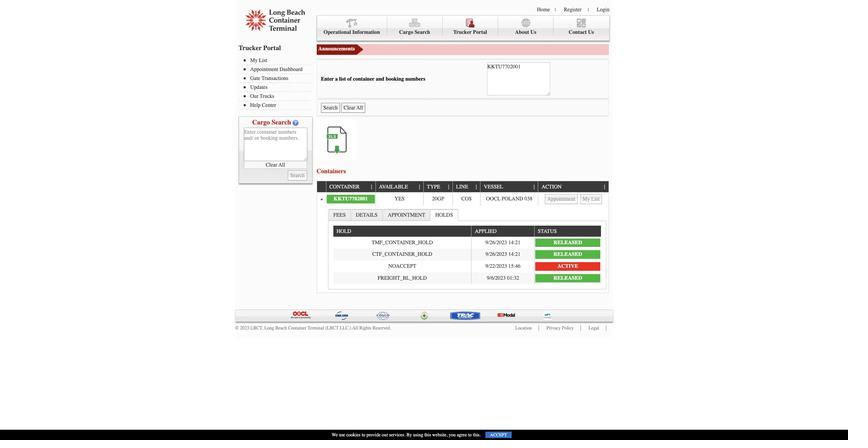 Task type: locate. For each thing, give the bounding box(es) containing it.
agree
[[457, 432, 467, 438]]

we use cookies to provide our services. by using this website, you agree to this.
[[332, 432, 481, 438]]

trucks
[[260, 93, 274, 99]]

edit column settings image inside "vessel" 'column header'
[[532, 185, 537, 190]]

10/1/23 the gate will be closed october 5th, 7th and october 8th, 2nd shift. please refer to the truck gate hours web page for further gate details for the week.
[[366, 45, 761, 52]]

row containing kktu7702001
[[317, 193, 609, 206]]

row group
[[317, 193, 609, 293], [333, 237, 601, 284]]

9/6/2023
[[487, 275, 506, 281]]

announcements
[[318, 46, 355, 52]]

type
[[427, 184, 440, 190]]

the left truck
[[598, 45, 605, 52]]

1 horizontal spatial gate
[[400, 45, 411, 52]]

fees tab
[[328, 209, 351, 221]]

privacy policy
[[547, 325, 574, 331]]

0 horizontal spatial edit column settings image
[[369, 185, 374, 190]]

and right 7th
[[496, 45, 504, 52]]

1 released cell from the top
[[534, 237, 601, 249]]

poland
[[502, 196, 523, 202]]

None button
[[341, 103, 365, 113], [545, 194, 578, 204], [580, 194, 602, 204], [341, 103, 365, 113], [545, 194, 578, 204], [580, 194, 602, 204]]

0 vertical spatial and
[[496, 45, 504, 52]]

1 vertical spatial menu bar
[[239, 57, 315, 110]]

0 horizontal spatial gate
[[250, 75, 260, 81]]

0 vertical spatial cargo
[[399, 29, 413, 35]]

2 vertical spatial released
[[554, 275, 582, 281]]

edit column settings image inside action column header
[[602, 185, 608, 190]]

0 horizontal spatial all
[[279, 162, 285, 168]]

gate right truck
[[622, 45, 633, 52]]

details tab
[[351, 209, 383, 221]]

edit column settings image
[[417, 185, 422, 190], [474, 185, 479, 190], [602, 185, 608, 190]]

9/26/2023 14:21 cell for ctf_container_hold
[[471, 249, 534, 261]]

1 horizontal spatial edit column settings image
[[474, 185, 479, 190]]

released for freight_bl_hold
[[554, 275, 582, 281]]

1 horizontal spatial |
[[588, 7, 589, 13]]

edit column settings image for line
[[474, 185, 479, 190]]

0 horizontal spatial |
[[555, 7, 556, 13]]

0 horizontal spatial october
[[455, 45, 474, 52]]

enter a list of container and booking numbers
[[321, 76, 425, 82]]

1 horizontal spatial search
[[415, 29, 430, 35]]

5th,
[[476, 45, 485, 52]]

to left this.
[[468, 432, 472, 438]]

details
[[713, 45, 728, 52]]

2 released cell from the top
[[534, 249, 601, 261]]

3 edit column settings image from the left
[[602, 185, 608, 190]]

0 horizontal spatial trucker portal
[[239, 44, 281, 52]]

1 released from the top
[[554, 240, 582, 246]]

to left provide
[[362, 432, 365, 438]]

menu bar
[[317, 15, 610, 41], [239, 57, 315, 110]]

hours
[[635, 45, 649, 52]]

released up the active
[[554, 252, 582, 257]]

1 horizontal spatial us
[[588, 29, 594, 35]]

9/26/2023 14:21 down the applied 'link'
[[486, 240, 521, 246]]

applied
[[475, 229, 497, 235]]

1 horizontal spatial the
[[738, 45, 746, 52]]

9/22/2023 15:46
[[486, 263, 521, 269]]

15:46
[[508, 263, 521, 269]]

status link
[[538, 226, 560, 237]]

1 9/26/2023 from the top
[[486, 240, 507, 246]]

row group containing tmf_container_hold
[[333, 237, 601, 284]]

3 edit column settings image from the left
[[532, 185, 537, 190]]

1 vertical spatial search
[[272, 119, 291, 126]]

0 horizontal spatial edit column settings image
[[417, 185, 422, 190]]

legal link
[[589, 325, 599, 331]]

lbct,
[[250, 325, 263, 331]]

portal up the my list link in the top left of the page
[[263, 44, 281, 52]]

all inside button
[[279, 162, 285, 168]]

1 horizontal spatial edit column settings image
[[446, 185, 452, 190]]

0 vertical spatial menu bar
[[317, 15, 610, 41]]

| right home
[[555, 7, 556, 13]]

search
[[415, 29, 430, 35], [272, 119, 291, 126]]

None submit
[[321, 103, 340, 113], [288, 171, 307, 181], [321, 103, 340, 113], [288, 171, 307, 181]]

tab list
[[327, 208, 608, 291]]

released cell down the active
[[534, 272, 601, 284]]

0 horizontal spatial for
[[675, 45, 682, 52]]

edit column settings image left available
[[369, 185, 374, 190]]

our
[[382, 432, 388, 438]]

edit column settings image inside available column header
[[417, 185, 422, 190]]

available
[[379, 184, 408, 190]]

2 october from the left
[[506, 45, 525, 52]]

2 | from the left
[[588, 7, 589, 13]]

numbers
[[405, 76, 425, 82]]

trucker up closed
[[453, 29, 472, 35]]

holds tab
[[430, 209, 458, 221]]

3 released from the top
[[554, 275, 582, 281]]

and left booking
[[376, 76, 384, 82]]

gate up updates at the left of page
[[250, 75, 260, 81]]

kktu7702001 cell
[[326, 193, 375, 206]]

for right the details
[[730, 45, 737, 52]]

this.
[[473, 432, 481, 438]]

0 horizontal spatial the
[[598, 45, 605, 52]]

9/22/2023 15:46 cell
[[471, 261, 534, 272]]

available column header
[[375, 181, 424, 193]]

edit column settings image for available
[[417, 185, 422, 190]]

1 vertical spatial released
[[554, 252, 582, 257]]

trucker portal
[[453, 29, 487, 35], [239, 44, 281, 52]]

released down active cell
[[554, 275, 582, 281]]

9/26/2023 14:21 cell for tmf_container_hold
[[471, 237, 534, 249]]

cell
[[538, 193, 609, 206]]

search down the help center link
[[272, 119, 291, 126]]

us right contact
[[588, 29, 594, 35]]

we
[[332, 432, 338, 438]]

tree grid
[[317, 181, 609, 293]]

gate inside my list appointment dashboard gate transactions updates our trucks help center
[[250, 75, 260, 81]]

list
[[339, 76, 346, 82]]

1 for from the left
[[675, 45, 682, 52]]

2 14:21 from the top
[[508, 252, 521, 257]]

9/26/2023 for tmf_container_hold
[[486, 240, 507, 246]]

freight_bl_hold cell
[[333, 272, 471, 284]]

yes cell
[[375, 193, 424, 206]]

2 edit column settings image from the left
[[474, 185, 479, 190]]

1 horizontal spatial all
[[352, 325, 358, 331]]

1 horizontal spatial trucker
[[453, 29, 472, 35]]

contact us link
[[554, 17, 609, 36]]

privacy policy link
[[547, 325, 574, 331]]

edit column settings image
[[369, 185, 374, 190], [446, 185, 452, 190], [532, 185, 537, 190]]

1 horizontal spatial cargo search
[[399, 29, 430, 35]]

trucker portal up 5th,
[[453, 29, 487, 35]]

october
[[455, 45, 474, 52], [506, 45, 525, 52]]

released for tmf_container_hold
[[554, 240, 582, 246]]

0 vertical spatial released
[[554, 240, 582, 246]]

2 edit column settings image from the left
[[446, 185, 452, 190]]

1 horizontal spatial cargo
[[399, 29, 413, 35]]

details
[[356, 212, 378, 218]]

1 vertical spatial 9/26/2023
[[486, 252, 507, 257]]

10/1/23
[[366, 45, 384, 52]]

week.
[[747, 45, 761, 52]]

edit column settings image for vessel
[[532, 185, 537, 190]]

0 horizontal spatial search
[[272, 119, 291, 126]]

released cell for freight_bl_hold
[[534, 272, 601, 284]]

2 the from the left
[[738, 45, 746, 52]]

2 9/26/2023 14:21 cell from the top
[[471, 249, 534, 261]]

for
[[675, 45, 682, 52], [730, 45, 737, 52]]

9/26/2023 14:21 cell
[[471, 237, 534, 249], [471, 249, 534, 261]]

1 horizontal spatial for
[[730, 45, 737, 52]]

us
[[531, 29, 536, 35], [588, 29, 594, 35]]

refer
[[579, 45, 590, 52]]

search up 'be'
[[415, 29, 430, 35]]

edit column settings image inside line column header
[[474, 185, 479, 190]]

trucker
[[453, 29, 472, 35], [239, 44, 262, 52]]

about
[[515, 29, 529, 35]]

released cell up the active
[[534, 249, 601, 261]]

1 horizontal spatial october
[[506, 45, 525, 52]]

beach
[[275, 325, 287, 331]]

0 horizontal spatial trucker
[[239, 44, 262, 52]]

be
[[423, 45, 429, 52]]

9/26/2023 14:21 cell up 9/22/2023 15:46
[[471, 249, 534, 261]]

grid
[[333, 226, 601, 284]]

gate transactions link
[[244, 75, 312, 81]]

0 vertical spatial 9/26/2023 14:21
[[486, 240, 521, 246]]

booking
[[386, 76, 404, 82]]

freight_bl_hold
[[378, 275, 427, 281]]

provide
[[367, 432, 381, 438]]

row
[[317, 181, 609, 193], [317, 193, 609, 206], [333, 226, 601, 237], [333, 237, 601, 249], [333, 249, 601, 261], [333, 261, 601, 272], [333, 272, 601, 284]]

to
[[592, 45, 596, 52], [362, 432, 365, 438], [468, 432, 472, 438]]

for right page
[[675, 45, 682, 52]]

all
[[279, 162, 285, 168], [352, 325, 358, 331]]

appointment
[[250, 66, 278, 72]]

container column header
[[326, 181, 375, 193]]

cookies
[[346, 432, 361, 438]]

grid containing hold
[[333, 226, 601, 284]]

1 horizontal spatial trucker portal
[[453, 29, 487, 35]]

01:32
[[507, 275, 519, 281]]

applied link
[[475, 226, 500, 237]]

ctf_container_hold
[[372, 252, 432, 257]]

cargo search up "will"
[[399, 29, 430, 35]]

transactions
[[262, 75, 288, 81]]

cos cell
[[453, 193, 480, 206]]

1 edit column settings image from the left
[[417, 185, 422, 190]]

3 released cell from the top
[[534, 272, 601, 284]]

1 horizontal spatial to
[[468, 432, 472, 438]]

1 14:21 from the top
[[508, 240, 521, 246]]

0 horizontal spatial cargo search
[[252, 119, 291, 126]]

edit column settings image inside container column header
[[369, 185, 374, 190]]

you
[[449, 432, 456, 438]]

released
[[554, 240, 582, 246], [554, 252, 582, 257], [554, 275, 582, 281]]

privacy
[[547, 325, 561, 331]]

oocl poland 038 cell
[[480, 193, 538, 206]]

cargo down help
[[252, 119, 270, 126]]

released cell down the status link
[[534, 237, 601, 249]]

0 vertical spatial search
[[415, 29, 430, 35]]

the left the week.
[[738, 45, 746, 52]]

a
[[335, 76, 338, 82]]

1 horizontal spatial portal
[[473, 29, 487, 35]]

cargo up "will"
[[399, 29, 413, 35]]

9/26/2023 up 9/22/2023
[[486, 252, 507, 257]]

©
[[235, 325, 239, 331]]

9/26/2023 down the applied 'link'
[[486, 240, 507, 246]]

october left 8th,
[[506, 45, 525, 52]]

released cell for ctf_container_hold
[[534, 249, 601, 261]]

1 horizontal spatial menu bar
[[317, 15, 610, 41]]

clear all
[[266, 162, 285, 168]]

2 9/26/2023 from the top
[[486, 252, 507, 257]]

login link
[[597, 7, 610, 13]]

edit column settings image up 038
[[532, 185, 537, 190]]

9/26/2023 14:21
[[486, 240, 521, 246], [486, 252, 521, 257]]

reserved.
[[373, 325, 391, 331]]

trucker up my
[[239, 44, 262, 52]]

2 horizontal spatial edit column settings image
[[602, 185, 608, 190]]

vessel link
[[484, 181, 507, 192]]

web
[[651, 45, 661, 52]]

tab list containing fees
[[327, 208, 608, 291]]

gate
[[701, 45, 711, 52]]

edit column settings image inside 'type' "column header"
[[446, 185, 452, 190]]

updates
[[250, 84, 268, 90]]

by
[[407, 432, 412, 438]]

2 9/26/2023 14:21 from the top
[[486, 252, 521, 257]]

container
[[329, 184, 360, 190]]

1 us from the left
[[531, 29, 536, 35]]

the
[[389, 45, 398, 52]]

us right about at the right top
[[531, 29, 536, 35]]

Enter container numbers and/ or booking numbers. Press ESC to reset input box text field
[[487, 62, 550, 96]]

9/26/2023 14:21 cell down the applied 'link'
[[471, 237, 534, 249]]

dashboard
[[280, 66, 303, 72]]

edit column settings image left line at top right
[[446, 185, 452, 190]]

0 horizontal spatial us
[[531, 29, 536, 35]]

9/26/2023 14:21 up 9/22/2023 15:46
[[486, 252, 521, 257]]

0 horizontal spatial portal
[[263, 44, 281, 52]]

portal up 5th,
[[473, 29, 487, 35]]

october left 5th,
[[455, 45, 474, 52]]

to right refer
[[592, 45, 596, 52]]

Enter container numbers and/ or booking numbers.  text field
[[244, 128, 307, 161]]

1 9/26/2023 14:21 from the top
[[486, 240, 521, 246]]

1 vertical spatial trucker portal
[[239, 44, 281, 52]]

trucker portal up list
[[239, 44, 281, 52]]

0 horizontal spatial and
[[376, 76, 384, 82]]

vessel column header
[[480, 181, 538, 193]]

0 vertical spatial all
[[279, 162, 285, 168]]

released cell
[[534, 237, 601, 249], [534, 249, 601, 261], [534, 272, 601, 284]]

gate right the on the left
[[400, 45, 411, 52]]

released down the status link
[[554, 240, 582, 246]]

help center link
[[244, 102, 312, 108]]

| left the login link at the top right of the page
[[588, 7, 589, 13]]

row containing tmf_container_hold
[[333, 237, 601, 249]]

truck
[[607, 45, 621, 52]]

2 horizontal spatial edit column settings image
[[532, 185, 537, 190]]

cargo search down center
[[252, 119, 291, 126]]

all right "clear"
[[279, 162, 285, 168]]

0 horizontal spatial menu bar
[[239, 57, 315, 110]]

1 edit column settings image from the left
[[369, 185, 374, 190]]

0 vertical spatial 14:21
[[508, 240, 521, 246]]

home link
[[537, 7, 550, 13]]

0 vertical spatial 9/26/2023
[[486, 240, 507, 246]]

row containing ctf_container_hold
[[333, 249, 601, 261]]

0 horizontal spatial cargo
[[252, 119, 270, 126]]

register link
[[564, 7, 582, 13]]

1 horizontal spatial and
[[496, 45, 504, 52]]

1 9/26/2023 14:21 cell from the top
[[471, 237, 534, 249]]

tree grid containing container
[[317, 181, 609, 293]]

1 vertical spatial 9/26/2023 14:21
[[486, 252, 521, 257]]

1 vertical spatial 14:21
[[508, 252, 521, 257]]

gate
[[400, 45, 411, 52], [622, 45, 633, 52], [250, 75, 260, 81]]

ctf_container_hold cell
[[333, 249, 471, 261]]

2 released from the top
[[554, 252, 582, 257]]

2 us from the left
[[588, 29, 594, 35]]

all right 'llc.)'
[[352, 325, 358, 331]]



Task type: vqa. For each thing, say whether or not it's contained in the screenshot.
Action
yes



Task type: describe. For each thing, give the bounding box(es) containing it.
available link
[[379, 181, 411, 192]]

using
[[413, 432, 423, 438]]

shift.
[[548, 45, 561, 52]]

menu bar containing my list
[[239, 57, 315, 110]]

1 the from the left
[[598, 45, 605, 52]]

of
[[347, 76, 352, 82]]

2023
[[240, 325, 249, 331]]

container
[[353, 76, 375, 82]]

0 vertical spatial cargo search
[[399, 29, 430, 35]]

my
[[250, 57, 258, 63]]

released cell for tmf_container_hold
[[534, 237, 601, 249]]

containers
[[317, 168, 346, 175]]

1 vertical spatial and
[[376, 76, 384, 82]]

login
[[597, 7, 610, 13]]

edit column settings image for action
[[602, 185, 608, 190]]

oocl poland 038
[[486, 196, 533, 202]]

operational information
[[324, 29, 380, 35]]

(lbct
[[325, 325, 339, 331]]

help
[[250, 102, 261, 108]]

noaccept
[[388, 263, 416, 269]]

14:21 for tmf_container_hold
[[508, 240, 521, 246]]

operational
[[324, 29, 351, 35]]

action link
[[542, 181, 565, 192]]

row containing hold
[[333, 226, 601, 237]]

oocl
[[486, 196, 501, 202]]

list
[[259, 57, 267, 63]]

cargo search link
[[387, 17, 443, 36]]

active cell
[[534, 261, 601, 272]]

please
[[562, 45, 577, 52]]

9/22/2023
[[486, 263, 507, 269]]

released for ctf_container_hold
[[554, 252, 582, 257]]

kktu7702001
[[334, 196, 368, 202]]

policy
[[562, 325, 574, 331]]

2nd
[[537, 45, 546, 52]]

holds
[[435, 212, 453, 218]]

home
[[537, 7, 550, 13]]

row containing freight_bl_hold
[[333, 272, 601, 284]]

20gp cell
[[424, 193, 453, 206]]

operational information link
[[317, 17, 387, 36]]

accept
[[490, 433, 507, 438]]

our trucks link
[[244, 93, 312, 99]]

my list appointment dashboard gate transactions updates our trucks help center
[[250, 57, 303, 108]]

action column header
[[538, 181, 609, 193]]

clear all button
[[244, 161, 307, 169]]

long
[[264, 325, 274, 331]]

line column header
[[453, 181, 480, 193]]

row group containing kktu7702001
[[317, 193, 609, 293]]

row containing container
[[317, 181, 609, 193]]

terminal
[[308, 325, 324, 331]]

9/6/2023 01:32 cell
[[471, 272, 534, 284]]

tmf_container_hold
[[372, 240, 433, 246]]

active
[[558, 263, 578, 269]]

container link
[[329, 181, 363, 192]]

2 for from the left
[[730, 45, 737, 52]]

038
[[525, 196, 533, 202]]

status
[[538, 229, 557, 235]]

edit column settings image for container
[[369, 185, 374, 190]]

us for about us
[[531, 29, 536, 35]]

1 vertical spatial trucker
[[239, 44, 262, 52]]

will
[[412, 45, 422, 52]]

contact us
[[569, 29, 594, 35]]

8th,
[[526, 45, 536, 52]]

legal
[[589, 325, 599, 331]]

about us link
[[498, 17, 554, 36]]

0 horizontal spatial to
[[362, 432, 365, 438]]

hold
[[337, 229, 351, 235]]

closed
[[430, 45, 454, 52]]

tmf_container_hold cell
[[333, 237, 471, 249]]

2 horizontal spatial to
[[592, 45, 596, 52]]

2 horizontal spatial gate
[[622, 45, 633, 52]]

tab list inside row group
[[327, 208, 608, 291]]

services.
[[389, 432, 405, 438]]

location
[[515, 325, 532, 331]]

type column header
[[424, 181, 453, 193]]

1 vertical spatial cargo search
[[252, 119, 291, 126]]

9/26/2023 14:21 for ctf_container_hold
[[486, 252, 521, 257]]

register
[[564, 7, 582, 13]]

about us
[[515, 29, 536, 35]]

appointment tab
[[383, 209, 430, 221]]

grid inside tab list
[[333, 226, 601, 284]]

20gp
[[432, 196, 444, 202]]

9/26/2023 14:21 for tmf_container_hold
[[486, 240, 521, 246]]

center
[[262, 102, 276, 108]]

1 vertical spatial all
[[352, 325, 358, 331]]

noaccept cell
[[333, 261, 471, 272]]

© 2023 lbct, long beach container terminal (lbct llc.) all rights reserved.
[[235, 325, 391, 331]]

information
[[352, 29, 380, 35]]

further
[[684, 45, 700, 52]]

enter
[[321, 76, 334, 82]]

1 | from the left
[[555, 7, 556, 13]]

us for contact us
[[588, 29, 594, 35]]

cos
[[461, 196, 472, 202]]

14:21 for ctf_container_hold
[[508, 252, 521, 257]]

menu bar containing operational information
[[317, 15, 610, 41]]

updates link
[[244, 84, 312, 90]]

1 vertical spatial portal
[[263, 44, 281, 52]]

0 vertical spatial trucker
[[453, 29, 472, 35]]

this
[[424, 432, 431, 438]]

9/26/2023 for ctf_container_hold
[[486, 252, 507, 257]]

type link
[[427, 181, 444, 192]]

our
[[250, 93, 259, 99]]

contact
[[569, 29, 587, 35]]

website,
[[432, 432, 448, 438]]

row containing noaccept
[[333, 261, 601, 272]]

1 october from the left
[[455, 45, 474, 52]]

0 vertical spatial trucker portal
[[453, 29, 487, 35]]

appointment
[[388, 212, 425, 218]]

edit column settings image for type
[[446, 185, 452, 190]]

rights
[[359, 325, 372, 331]]

1 vertical spatial cargo
[[252, 119, 270, 126]]

9/6/2023 01:32
[[487, 275, 519, 281]]

line
[[456, 184, 468, 190]]

0 vertical spatial portal
[[473, 29, 487, 35]]



